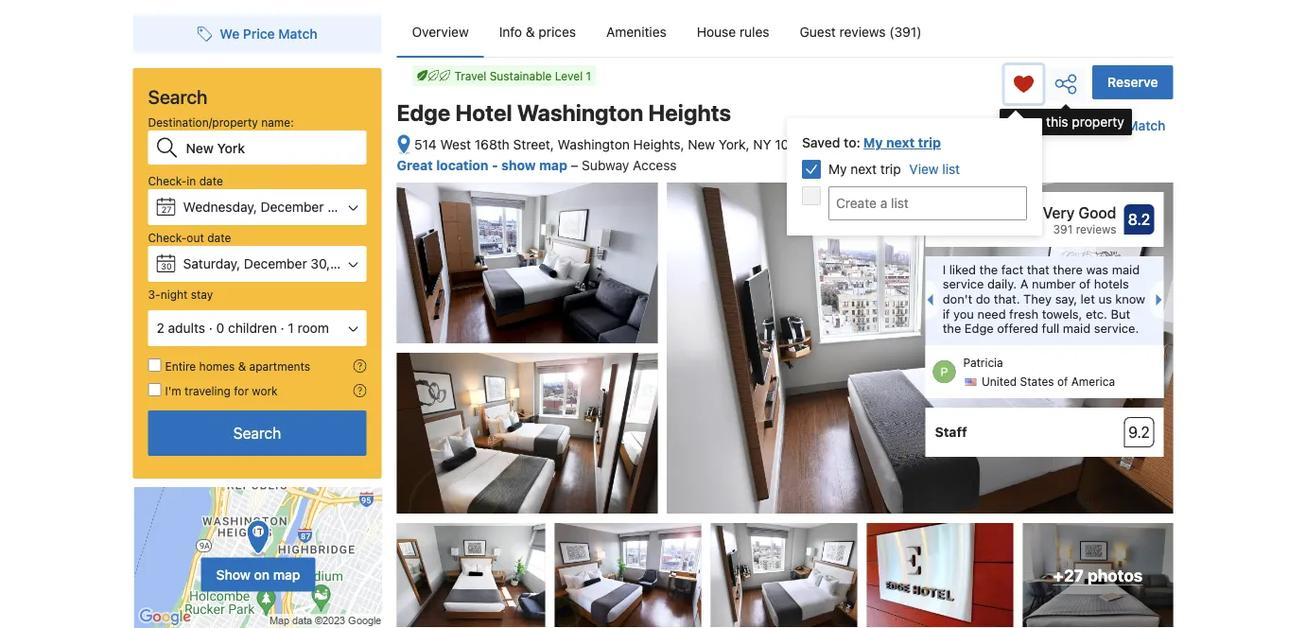 Task type: describe. For each thing, give the bounding box(es) containing it.
towels,
[[1043, 307, 1083, 321]]

patricia
[[964, 356, 1004, 370]]

show on map
[[216, 567, 300, 583]]

info & prices link
[[484, 8, 591, 57]]

wednesday,
[[183, 199, 257, 215]]

1 horizontal spatial &
[[526, 24, 535, 40]]

room
[[298, 320, 329, 336]]

sustainable
[[490, 69, 552, 82]]

reviews inside the "very good 391 reviews"
[[1077, 223, 1117, 236]]

reserve
[[1108, 74, 1159, 90]]

edge hotel washington heights
[[397, 99, 732, 126]]

rated very good element
[[935, 202, 1117, 224]]

saved
[[802, 135, 841, 150]]

0
[[216, 320, 225, 336]]

1 inside "button"
[[288, 320, 294, 336]]

saved to: my next trip
[[802, 135, 942, 150]]

i
[[943, 262, 946, 276]]

0 vertical spatial edge
[[397, 99, 451, 126]]

traveling
[[185, 384, 231, 397]]

search button
[[148, 411, 367, 456]]

previous image
[[922, 294, 934, 306]]

+27
[[1054, 566, 1084, 585]]

edge inside i liked the fact that there was maid service daily.  a number of hotels don't do that.  they say, let us know if you need fresh towels, etc.  but the edge offered full maid service.
[[965, 321, 994, 335]]

i'm
[[165, 384, 181, 397]]

on
[[254, 567, 270, 583]]

december for wednesday,
[[261, 199, 324, 215]]

number
[[1032, 277, 1076, 291]]

1 horizontal spatial we price match
[[1069, 118, 1166, 134]]

my next trip view list
[[829, 161, 961, 177]]

level
[[555, 69, 583, 82]]

out
[[187, 231, 204, 244]]

december for saturday,
[[244, 256, 307, 272]]

guest reviews (391)
[[800, 24, 922, 40]]

of for america
[[907, 137, 920, 152]]

destination/property name:
[[148, 115, 294, 129]]

guest
[[800, 24, 836, 40]]

etc.
[[1086, 307, 1108, 321]]

0 horizontal spatial next
[[851, 161, 877, 177]]

a
[[1021, 277, 1029, 291]]

fact
[[1002, 262, 1024, 276]]

1 horizontal spatial price
[[1092, 118, 1124, 134]]

for
[[234, 384, 249, 397]]

list
[[943, 161, 961, 177]]

2 adults · 0 children · 1 room
[[157, 320, 329, 336]]

& inside search section
[[238, 360, 246, 373]]

united inside 514 west 168th street, washington heights, new york, ny 10032, united states of america great location - show map – subway access
[[821, 137, 861, 152]]

+27 photos
[[1054, 566, 1143, 585]]

27
[[161, 204, 172, 214]]

check-in date
[[148, 174, 223, 187]]

search inside button
[[234, 424, 281, 442]]

service.
[[1095, 321, 1140, 335]]

map inside 514 west 168th street, washington heights, new york, ny 10032, united states of america great location - show map – subway access
[[539, 157, 568, 173]]

391
[[1054, 223, 1073, 236]]

rules
[[740, 24, 770, 40]]

1 horizontal spatial match
[[1127, 118, 1166, 134]]

30,
[[311, 256, 330, 272]]

if
[[943, 307, 951, 321]]

(391)
[[890, 24, 922, 40]]

very good 391 reviews
[[1043, 204, 1117, 236]]

this
[[1047, 114, 1069, 130]]

to:
[[844, 135, 861, 150]]

children
[[228, 320, 277, 336]]

514 west 168th street, washington heights, new york, ny 10032, united states of america great location - show map – subway access
[[397, 137, 977, 173]]

9.2
[[1129, 424, 1151, 442]]

homes
[[199, 360, 235, 373]]

apartments
[[249, 360, 310, 373]]

destination/property
[[148, 115, 258, 129]]

info
[[499, 24, 522, 40]]

hotels
[[1095, 277, 1130, 291]]

night
[[161, 288, 188, 301]]

states inside 514 west 168th street, washington heights, new york, ny 10032, united states of america great location - show map – subway access
[[865, 137, 904, 152]]

prices
[[539, 24, 576, 40]]

america inside 514 west 168th street, washington heights, new york, ny 10032, united states of america great location - show map – subway access
[[923, 137, 973, 152]]

street,
[[513, 137, 554, 152]]

saturday, december 30, 2023
[[183, 256, 366, 272]]

photos
[[1088, 566, 1143, 585]]

access
[[633, 157, 677, 173]]

0 horizontal spatial maid
[[1063, 321, 1091, 335]]

overview link
[[397, 8, 484, 57]]

8.2
[[1129, 211, 1151, 229]]

do
[[976, 292, 991, 306]]

2 · from the left
[[281, 320, 284, 336]]

overview
[[412, 24, 469, 40]]

if you select this option, we'll show you popular business travel features like breakfast, wifi and free parking. image
[[353, 384, 367, 397]]

liked
[[950, 262, 977, 276]]

great location - show map button
[[397, 157, 571, 173]]

30
[[161, 261, 172, 271]]

168th
[[475, 137, 510, 152]]

reserve button
[[1093, 65, 1174, 99]]

0 horizontal spatial my
[[829, 161, 847, 177]]

1 vertical spatial we
[[1069, 118, 1088, 134]]

west
[[440, 137, 471, 152]]

good
[[1079, 204, 1117, 222]]

scored 9.2 element
[[1125, 417, 1155, 448]]

check-out date
[[148, 231, 231, 244]]

you
[[954, 307, 975, 321]]

adults
[[168, 320, 205, 336]]

map inside search section
[[273, 567, 300, 583]]

hotel
[[456, 99, 513, 126]]

0 vertical spatial search
[[148, 85, 208, 107]]

next image
[[1157, 294, 1168, 306]]

know
[[1116, 292, 1146, 306]]



Task type: locate. For each thing, give the bounding box(es) containing it.
new
[[688, 137, 716, 152]]

0 vertical spatial date
[[199, 174, 223, 187]]

& up for
[[238, 360, 246, 373]]

match inside search section
[[279, 26, 318, 42]]

map left – on the left of the page
[[539, 157, 568, 173]]

edge down need
[[965, 321, 994, 335]]

price up name:
[[243, 26, 275, 42]]

date
[[199, 174, 223, 187], [207, 231, 231, 244]]

0 vertical spatial price
[[243, 26, 275, 42]]

1 vertical spatial trip
[[881, 161, 902, 177]]

but
[[1111, 307, 1131, 321]]

us
[[1099, 292, 1113, 306]]

2 check- from the top
[[148, 231, 187, 244]]

heights
[[649, 99, 732, 126]]

check- for out
[[148, 231, 187, 244]]

1 vertical spatial united
[[982, 375, 1017, 389]]

we price match inside search section
[[220, 26, 318, 42]]

york,
[[719, 137, 750, 152]]

1 horizontal spatial we
[[1069, 118, 1088, 134]]

of up let
[[1080, 277, 1091, 291]]

· left 0
[[209, 320, 213, 336]]

next up my next trip view list
[[887, 135, 915, 150]]

1 right level
[[586, 69, 592, 82]]

0 horizontal spatial we price match
[[220, 26, 318, 42]]

we inside search section
[[220, 26, 240, 42]]

staff
[[935, 425, 968, 440]]

0 horizontal spatial trip
[[881, 161, 902, 177]]

december left 27,
[[261, 199, 324, 215]]

1 vertical spatial date
[[207, 231, 231, 244]]

10032,
[[775, 137, 817, 152]]

check-
[[148, 174, 187, 187], [148, 231, 187, 244]]

view
[[910, 161, 939, 177]]

wednesday, december 27, 2023
[[183, 199, 381, 215]]

0 vertical spatial match
[[279, 26, 318, 42]]

0 vertical spatial maid
[[1113, 262, 1140, 276]]

& right info
[[526, 24, 535, 40]]

house
[[697, 24, 736, 40]]

1
[[586, 69, 592, 82], [288, 320, 294, 336]]

match up name:
[[279, 26, 318, 42]]

of down the full
[[1058, 375, 1069, 389]]

0 vertical spatial we price match button
[[190, 17, 325, 51]]

amenities
[[607, 24, 667, 40]]

2023 right "30,"
[[334, 256, 366, 272]]

great
[[397, 157, 433, 173]]

i liked the fact that there was maid service daily.  a number of hotels don't do that.  they say, let us know if you need fresh towels, etc.  but the edge offered full maid service.
[[943, 262, 1146, 335]]

1 vertical spatial my
[[829, 161, 847, 177]]

my next trip link
[[864, 133, 942, 152]]

2023 right 27,
[[349, 199, 381, 215]]

1 vertical spatial reviews
[[1077, 223, 1117, 236]]

trip down my next trip link
[[881, 161, 902, 177]]

1 horizontal spatial the
[[980, 262, 998, 276]]

Where are you going? field
[[178, 131, 367, 165]]

0 horizontal spatial america
[[923, 137, 973, 152]]

0 vertical spatial check-
[[148, 174, 187, 187]]

reviews
[[840, 24, 886, 40], [1077, 223, 1117, 236]]

america up list
[[923, 137, 973, 152]]

1 vertical spatial 2023
[[334, 256, 366, 272]]

0 vertical spatial my
[[864, 135, 883, 150]]

1 vertical spatial check-
[[148, 231, 187, 244]]

we price match button up name:
[[190, 17, 325, 51]]

1 horizontal spatial trip
[[919, 135, 942, 150]]

that.
[[994, 292, 1021, 306]]

1 vertical spatial price
[[1092, 118, 1124, 134]]

scored 8.2 element
[[1125, 205, 1155, 235]]

0 vertical spatial washington
[[517, 99, 644, 126]]

0 vertical spatial of
[[907, 137, 920, 152]]

next down saved to: my next trip
[[851, 161, 877, 177]]

2 vertical spatial of
[[1058, 375, 1069, 389]]

heights,
[[634, 137, 685, 152]]

1 vertical spatial the
[[943, 321, 962, 335]]

0 horizontal spatial we price match button
[[190, 17, 325, 51]]

of up the view
[[907, 137, 920, 152]]

if you select this option, we'll show you popular business travel features like breakfast, wifi and free parking. image
[[353, 384, 367, 397]]

1 vertical spatial 1
[[288, 320, 294, 336]]

united right 10032,
[[821, 137, 861, 152]]

0 horizontal spatial edge
[[397, 99, 451, 126]]

0 horizontal spatial the
[[943, 321, 962, 335]]

Type the name of your list and press enter to add text field
[[829, 186, 1028, 220]]

we'll show you stays where you can have the entire place to yourself image
[[353, 360, 367, 373], [353, 360, 367, 373]]

0 vertical spatial states
[[865, 137, 904, 152]]

we right share
[[1069, 118, 1088, 134]]

1 horizontal spatial america
[[1072, 375, 1116, 389]]

next
[[887, 135, 915, 150], [851, 161, 877, 177]]

1 vertical spatial america
[[1072, 375, 1116, 389]]

fresh
[[1010, 307, 1039, 321]]

travel
[[455, 69, 487, 82]]

1 horizontal spatial maid
[[1113, 262, 1140, 276]]

reviews left (391)
[[840, 24, 886, 40]]

we price match button down reserve button in the right of the page
[[1038, 109, 1174, 143]]

1 horizontal spatial 1
[[586, 69, 592, 82]]

0 horizontal spatial search
[[148, 85, 208, 107]]

0 vertical spatial 2023
[[349, 199, 381, 215]]

1 vertical spatial of
[[1080, 277, 1091, 291]]

stay
[[191, 288, 213, 301]]

2 adults · 0 children · 1 room button
[[148, 310, 367, 346]]

1 horizontal spatial edge
[[965, 321, 994, 335]]

house rules link
[[682, 8, 785, 57]]

subway
[[582, 157, 630, 173]]

0 vertical spatial the
[[980, 262, 998, 276]]

1 vertical spatial states
[[1021, 375, 1055, 389]]

0 vertical spatial next
[[887, 135, 915, 150]]

3-
[[148, 288, 161, 301]]

map
[[539, 157, 568, 173], [273, 567, 300, 583]]

· right children
[[281, 320, 284, 336]]

1 · from the left
[[209, 320, 213, 336]]

1 vertical spatial map
[[273, 567, 300, 583]]

0 horizontal spatial reviews
[[840, 24, 886, 40]]

share
[[1008, 114, 1043, 130]]

they
[[1024, 292, 1052, 306]]

search section
[[125, 0, 389, 628]]

–
[[571, 157, 579, 173]]

27,
[[328, 199, 345, 215]]

december left "30,"
[[244, 256, 307, 272]]

0 vertical spatial reviews
[[840, 24, 886, 40]]

+27 photos link
[[1023, 523, 1174, 628]]

united down patricia
[[982, 375, 1017, 389]]

search
[[148, 85, 208, 107], [234, 424, 281, 442]]

united states of america
[[982, 375, 1116, 389]]

1 vertical spatial maid
[[1063, 321, 1091, 335]]

1 vertical spatial we price match button
[[1038, 109, 1174, 143]]

2023 for wednesday, december 27, 2023
[[349, 199, 381, 215]]

1 horizontal spatial ·
[[281, 320, 284, 336]]

1 vertical spatial edge
[[965, 321, 994, 335]]

maid up the hotels
[[1113, 262, 1140, 276]]

1 vertical spatial washington
[[558, 137, 630, 152]]

1 vertical spatial december
[[244, 256, 307, 272]]

0 horizontal spatial match
[[279, 26, 318, 42]]

check- down 27
[[148, 231, 187, 244]]

entire homes & apartments
[[165, 360, 310, 373]]

1 horizontal spatial reviews
[[1077, 223, 1117, 236]]

edge up 514 on the left
[[397, 99, 451, 126]]

date for check-out date
[[207, 231, 231, 244]]

in
[[187, 174, 196, 187]]

edge
[[397, 99, 451, 126], [965, 321, 994, 335]]

1 vertical spatial next
[[851, 161, 877, 177]]

1 horizontal spatial united
[[982, 375, 1017, 389]]

date right the out
[[207, 231, 231, 244]]

check- up 27
[[148, 174, 187, 187]]

we price match button inside search section
[[190, 17, 325, 51]]

washington down level
[[517, 99, 644, 126]]

my
[[864, 135, 883, 150], [829, 161, 847, 177]]

show on map button
[[133, 486, 384, 628], [201, 558, 316, 592]]

1 horizontal spatial map
[[539, 157, 568, 173]]

that
[[1027, 262, 1050, 276]]

ny
[[754, 137, 772, 152]]

of inside i liked the fact that there was maid service daily.  a number of hotels don't do that.  they say, let us know if you need fresh towels, etc.  but the edge offered full maid service.
[[1080, 277, 1091, 291]]

property
[[1073, 114, 1125, 130]]

i'm traveling for work
[[165, 384, 278, 397]]

check- for in
[[148, 174, 187, 187]]

don't
[[943, 292, 973, 306]]

date right in
[[199, 174, 223, 187]]

0 horizontal spatial 1
[[288, 320, 294, 336]]

trip up view list link at the top right
[[919, 135, 942, 150]]

reviews inside guest reviews (391) 'link'
[[840, 24, 886, 40]]

3-night stay
[[148, 288, 213, 301]]

1 horizontal spatial search
[[234, 424, 281, 442]]

0 horizontal spatial price
[[243, 26, 275, 42]]

we price match up name:
[[220, 26, 318, 42]]

0 vertical spatial &
[[526, 24, 535, 40]]

search up destination/property
[[148, 85, 208, 107]]

price inside search section
[[243, 26, 275, 42]]

reviews down good
[[1077, 223, 1117, 236]]

show
[[216, 567, 251, 583]]

1 vertical spatial match
[[1127, 118, 1166, 134]]

0 vertical spatial united
[[821, 137, 861, 152]]

0 horizontal spatial &
[[238, 360, 246, 373]]

1 vertical spatial search
[[234, 424, 281, 442]]

price right this
[[1092, 118, 1124, 134]]

2
[[157, 320, 164, 336]]

we up destination/property name:
[[220, 26, 240, 42]]

full
[[1043, 321, 1060, 335]]

washington inside 514 west 168th street, washington heights, new york, ny 10032, united states of america great location - show map – subway access
[[558, 137, 630, 152]]

states up my next trip view list
[[865, 137, 904, 152]]

1 horizontal spatial next
[[887, 135, 915, 150]]

of inside 514 west 168th street, washington heights, new york, ny 10032, united states of america great location - show map – subway access
[[907, 137, 920, 152]]

0 vertical spatial 1
[[586, 69, 592, 82]]

my down to:
[[829, 161, 847, 177]]

0 horizontal spatial united
[[821, 137, 861, 152]]

washington up subway at the top left of the page
[[558, 137, 630, 152]]

the up daily.
[[980, 262, 998, 276]]

america down service. on the right
[[1072, 375, 1116, 389]]

daily.
[[988, 277, 1017, 291]]

search down work
[[234, 424, 281, 442]]

the down the if
[[943, 321, 962, 335]]

1 check- from the top
[[148, 174, 187, 187]]

1 horizontal spatial my
[[864, 135, 883, 150]]

share this property
[[1008, 114, 1125, 130]]

view list link
[[910, 161, 961, 177]]

we price match down reserve button in the right of the page
[[1069, 118, 1166, 134]]

1 horizontal spatial states
[[1021, 375, 1055, 389]]

2023 for saturday, december 30, 2023
[[334, 256, 366, 272]]

0 horizontal spatial map
[[273, 567, 300, 583]]

date for check-in date
[[199, 174, 223, 187]]

1 vertical spatial we price match
[[1069, 118, 1166, 134]]

match down reserve button in the right of the page
[[1127, 118, 1166, 134]]

0 horizontal spatial of
[[907, 137, 920, 152]]

need
[[978, 307, 1007, 321]]

say,
[[1056, 292, 1078, 306]]

my right to:
[[864, 135, 883, 150]]

map right on
[[273, 567, 300, 583]]

click to open map view image
[[397, 134, 411, 156]]

-
[[492, 157, 498, 173]]

was
[[1087, 262, 1109, 276]]

price
[[243, 26, 275, 42], [1092, 118, 1124, 134]]

0 vertical spatial trip
[[919, 135, 942, 150]]

2023
[[349, 199, 381, 215], [334, 256, 366, 272]]

0 horizontal spatial ·
[[209, 320, 213, 336]]

name:
[[261, 115, 294, 129]]

1 left room
[[288, 320, 294, 336]]

service
[[943, 277, 985, 291]]

0 horizontal spatial we
[[220, 26, 240, 42]]

0 vertical spatial we price match
[[220, 26, 318, 42]]

0 horizontal spatial states
[[865, 137, 904, 152]]

0 vertical spatial we
[[220, 26, 240, 42]]

0 vertical spatial america
[[923, 137, 973, 152]]

amenities link
[[591, 8, 682, 57]]

let
[[1081, 292, 1096, 306]]

2 horizontal spatial of
[[1080, 277, 1091, 291]]

maid down towels,
[[1063, 321, 1091, 335]]

location
[[436, 157, 489, 173]]

states down the full
[[1021, 375, 1055, 389]]

0 vertical spatial december
[[261, 199, 324, 215]]

of for hotels
[[1080, 277, 1091, 291]]

1 horizontal spatial we price match button
[[1038, 109, 1174, 143]]

1 vertical spatial &
[[238, 360, 246, 373]]

1 horizontal spatial of
[[1058, 375, 1069, 389]]

514
[[414, 137, 437, 152]]

0 vertical spatial map
[[539, 157, 568, 173]]



Task type: vqa. For each thing, say whether or not it's contained in the screenshot.
service
yes



